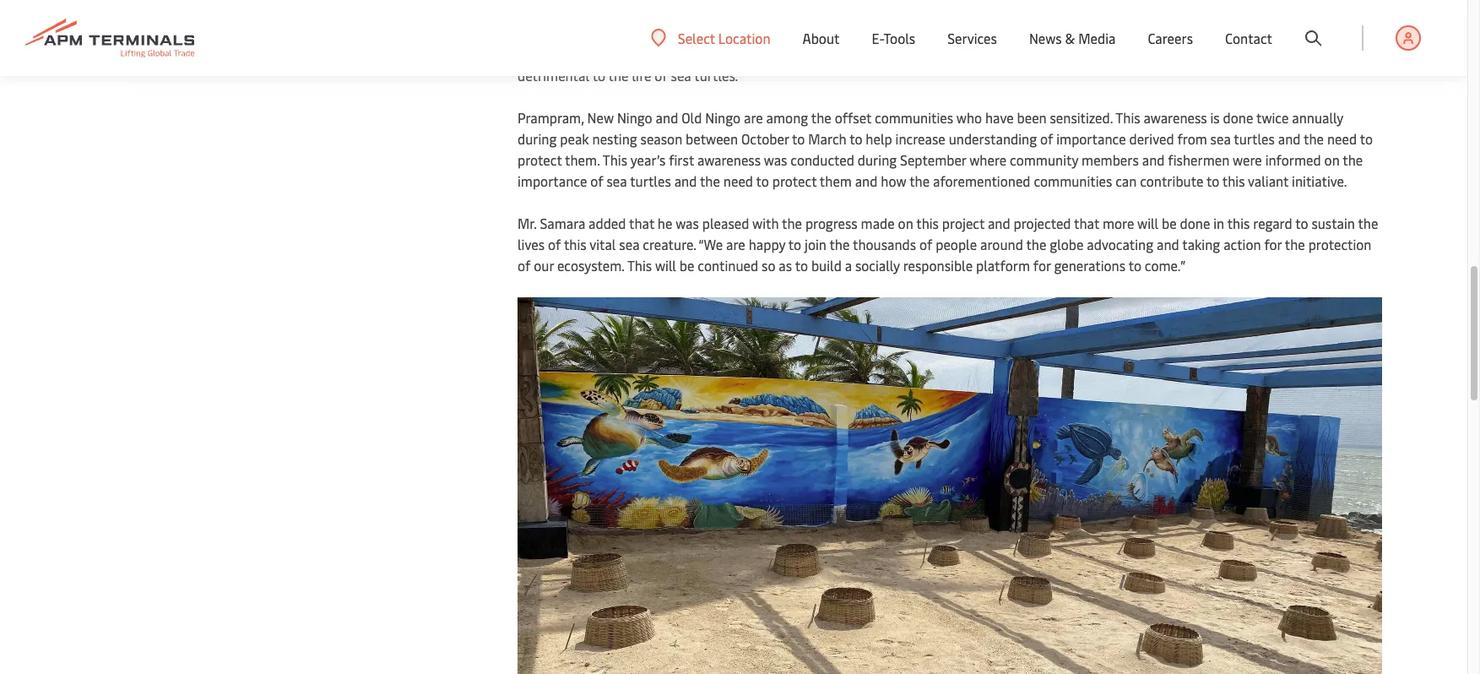 Task type: vqa. For each thing, say whether or not it's contained in the screenshot.
right from
yes



Task type: locate. For each thing, give the bounding box(es) containing it.
0 horizontal spatial done
[[1180, 214, 1211, 232]]

are up continued
[[726, 235, 746, 253]]

0 vertical spatial done
[[1224, 108, 1254, 127]]

will down creature.
[[655, 256, 677, 275]]

program
[[983, 24, 1035, 42]]

been
[[1017, 108, 1047, 127]]

communities up increase in the top right of the page
[[875, 108, 954, 127]]

2 horizontal spatial need
[[1328, 129, 1357, 148]]

done inside 'prampram, new ningo and old ningo are among the offset communities who have been sensitized. this awareness is done twice annually during peak nesting season between october to march to help increase understanding of importance derived from sea turtles and the need to protect them. this year's first awareness was conducted during september where community members and fishermen were informed on the importance of sea turtles and the need to protect them and how the aforementioned communities can contribute to this valiant initiative.'
[[1224, 108, 1254, 127]]

conserve
[[972, 45, 1026, 63]]

mr.
[[518, 214, 537, 232]]

0 horizontal spatial on
[[811, 45, 827, 63]]

communities down members
[[1034, 171, 1113, 190]]

and
[[874, 45, 897, 63], [656, 108, 679, 127], [1279, 129, 1301, 148], [1143, 150, 1165, 169], [675, 171, 697, 190], [855, 171, 878, 190], [988, 214, 1011, 232], [1157, 235, 1180, 253]]

during down help
[[858, 150, 897, 169]]

apart
[[518, 24, 552, 42]]

1 horizontal spatial will
[[1138, 214, 1159, 232]]

was right he
[[676, 214, 699, 232]]

offset
[[835, 108, 872, 127]]

environment
[[696, 24, 773, 42]]

0 vertical spatial communities
[[548, 45, 626, 63]]

also right it
[[1079, 45, 1104, 63]]

0 horizontal spatial importance
[[518, 171, 587, 190]]

0 vertical spatial this
[[1116, 108, 1141, 127]]

1 horizontal spatial community
[[1128, 24, 1197, 42]]

ningo up 'nesting'
[[617, 108, 653, 127]]

can
[[1116, 171, 1137, 190]]

2 horizontal spatial that
[[1274, 45, 1299, 63]]

services button
[[948, 0, 997, 76]]

1 horizontal spatial for
[[1034, 256, 1051, 275]]

creature.
[[643, 235, 696, 253]]

happy
[[749, 235, 786, 253]]

2 vertical spatial this
[[628, 256, 652, 275]]

will
[[1138, 214, 1159, 232], [655, 256, 677, 275]]

first
[[669, 150, 694, 169]]

taking
[[1183, 235, 1221, 253]]

2 vertical spatial on
[[898, 214, 914, 232]]

them. left it
[[1029, 45, 1064, 63]]

a right finding
[[634, 24, 641, 42]]

awareness
[[1200, 24, 1264, 42], [1144, 108, 1208, 127], [698, 150, 761, 169]]

0 vertical spatial them.
[[1029, 45, 1064, 63]]

and down derived
[[1143, 150, 1165, 169]]

this
[[1116, 108, 1141, 127], [603, 150, 628, 169], [628, 256, 652, 275]]

0 vertical spatial for
[[776, 24, 793, 42]]

0 horizontal spatial where
[[970, 150, 1007, 169]]

importance up the samara
[[518, 171, 587, 190]]

during
[[518, 129, 557, 148], [858, 150, 897, 169]]

on inside 'prampram, new ningo and old ningo are among the offset communities who have been sensitized. this awareness is done twice annually during peak nesting season between october to march to help increase understanding of importance derived from sea turtles and the need to protect them. this year's first awareness was conducted during september where community members and fishermen were informed on the importance of sea turtles and the need to protect them and how the aforementioned communities can contribute to this valiant initiative.'
[[1325, 150, 1340, 169]]

conducted
[[791, 150, 855, 169]]

of down been
[[1041, 129, 1054, 148]]

need down hatch,
[[923, 45, 953, 63]]

2 vertical spatial for
[[1034, 256, 1051, 275]]

this down 'were'
[[1223, 171, 1246, 190]]

1 horizontal spatial need
[[923, 45, 953, 63]]

1 vertical spatial for
[[1265, 235, 1282, 253]]

0 horizontal spatial a
[[634, 24, 641, 42]]

them. down 'peak'
[[565, 150, 600, 169]]

this inside 'prampram, new ningo and old ningo are among the offset communities who have been sensitized. this awareness is done twice annually during peak nesting season between october to march to help increase understanding of importance derived from sea turtles and the need to protect them. this year's first awareness was conducted during september where community members and fishermen were informed on the importance of sea turtles and the need to protect them and how the aforementioned communities can contribute to this valiant initiative.'
[[1223, 171, 1246, 190]]

from
[[555, 24, 585, 42], [1178, 129, 1208, 148]]

that up globe
[[1074, 214, 1100, 232]]

will right more
[[1138, 214, 1159, 232]]

a inside mr. samara added that he was pleased with the progress made on this project and projected that more will be done in this regard to sustain the lives of this vital sea creature. "we are happy to join the thousands of people around the globe advocating and taking action for the protection of our ecosystem. this will be continued so as to build a socially responsible platform for generations to come."
[[845, 256, 852, 275]]

the right sustain at the top right of page
[[1359, 214, 1379, 232]]

0 horizontal spatial also
[[1038, 24, 1063, 42]]

1 horizontal spatial where
[[1322, 24, 1360, 42]]

community inside apart from finding a suitable environment for sea turtles to safely hatch, the program also involves a community awareness initiative where host communities of the hatchery are sensitized on turtles and the need to conserve them. it also highlights human activities that are detrimental to the life of sea turtles.
[[1128, 24, 1197, 42]]

also left &
[[1038, 24, 1063, 42]]

0 vertical spatial be
[[1162, 214, 1177, 232]]

help
[[866, 129, 893, 148]]

be down contribute
[[1162, 214, 1177, 232]]

that
[[1274, 45, 1299, 63], [629, 214, 655, 232], [1074, 214, 1100, 232]]

communities down finding
[[548, 45, 626, 63]]

between
[[686, 129, 738, 148]]

sea inside mr. samara added that he was pleased with the progress made on this project and projected that more will be done in this regard to sustain the lives of this vital sea creature. "we are happy to join the thousands of people around the globe advocating and taking action for the protection of our ecosystem. this will be continued so as to build a socially responsible platform for generations to come."
[[619, 235, 640, 253]]

community inside 'prampram, new ningo and old ningo are among the offset communities who have been sensitized. this awareness is done twice annually during peak nesting season between october to march to help increase understanding of importance derived from sea turtles and the need to protect them. this year's first awareness was conducted during september where community members and fishermen were informed on the importance of sea turtles and the need to protect them and how the aforementioned communities can contribute to this valiant initiative.'
[[1010, 150, 1079, 169]]

sea down is
[[1211, 129, 1231, 148]]

1 vertical spatial them.
[[565, 150, 600, 169]]

1 vertical spatial from
[[1178, 129, 1208, 148]]

of
[[630, 45, 643, 63], [655, 66, 668, 84], [1041, 129, 1054, 148], [591, 171, 604, 190], [548, 235, 561, 253], [920, 235, 933, 253], [518, 256, 531, 275]]

a right media
[[1118, 24, 1125, 42]]

importance
[[1057, 129, 1126, 148], [518, 171, 587, 190]]

"we
[[699, 235, 723, 253]]

tools
[[884, 29, 916, 47]]

informed
[[1266, 150, 1322, 169]]

1 horizontal spatial a
[[845, 256, 852, 275]]

the down progress at the top right
[[830, 235, 850, 253]]

about
[[803, 29, 840, 47]]

0 horizontal spatial for
[[776, 24, 793, 42]]

involves
[[1066, 24, 1115, 42]]

select location
[[678, 28, 771, 47]]

vital
[[590, 235, 616, 253]]

1 vertical spatial will
[[655, 256, 677, 275]]

a
[[634, 24, 641, 42], [1118, 24, 1125, 42], [845, 256, 852, 275]]

for down "regard"
[[1265, 235, 1282, 253]]

are up october
[[744, 108, 763, 127]]

importance down sensitized.
[[1057, 129, 1126, 148]]

understanding
[[949, 129, 1037, 148]]

0 horizontal spatial was
[[676, 214, 699, 232]]

community
[[1128, 24, 1197, 42], [1010, 150, 1079, 169]]

of up the responsible at the right
[[920, 235, 933, 253]]

e-tools button
[[872, 0, 916, 76]]

on up initiative.
[[1325, 150, 1340, 169]]

to
[[864, 24, 877, 42], [956, 45, 969, 63], [593, 66, 606, 84], [792, 129, 805, 148], [850, 129, 863, 148], [1360, 129, 1373, 148], [756, 171, 769, 190], [1207, 171, 1220, 190], [1296, 214, 1309, 232], [789, 235, 802, 253], [795, 256, 808, 275], [1129, 256, 1142, 275]]

that down initiative
[[1274, 45, 1299, 63]]

and up season
[[656, 108, 679, 127]]

this
[[1223, 171, 1246, 190], [917, 214, 939, 232], [1228, 214, 1250, 232], [564, 235, 587, 253]]

of left our
[[518, 256, 531, 275]]

0 horizontal spatial from
[[555, 24, 585, 42]]

the down projected
[[1027, 235, 1047, 253]]

september
[[900, 150, 967, 169]]

sea right vital
[[619, 235, 640, 253]]

0 horizontal spatial need
[[724, 171, 753, 190]]

where
[[1322, 24, 1360, 42], [970, 150, 1007, 169]]

them.
[[1029, 45, 1064, 63], [565, 150, 600, 169]]

0 horizontal spatial during
[[518, 129, 557, 148]]

0 vertical spatial from
[[555, 24, 585, 42]]

of up added
[[591, 171, 604, 190]]

october
[[742, 129, 789, 148]]

the down "regard"
[[1285, 235, 1306, 253]]

0 horizontal spatial communities
[[548, 45, 626, 63]]

done right is
[[1224, 108, 1254, 127]]

need down annually
[[1328, 129, 1357, 148]]

1 horizontal spatial was
[[764, 150, 788, 169]]

1 horizontal spatial ningo
[[706, 108, 741, 127]]

on inside apart from finding a suitable environment for sea turtles to safely hatch, the program also involves a community awareness initiative where host communities of the hatchery are sensitized on turtles and the need to conserve them. it also highlights human activities that are detrimental to the life of sea turtles.
[[811, 45, 827, 63]]

continued
[[698, 256, 759, 275]]

suitable
[[644, 24, 693, 42]]

done
[[1224, 108, 1254, 127], [1180, 214, 1211, 232]]

communities inside apart from finding a suitable environment for sea turtles to safely hatch, the program also involves a community awareness initiative where host communities of the hatchery are sensitized on turtles and the need to conserve them. it also highlights human activities that are detrimental to the life of sea turtles.
[[548, 45, 626, 63]]

from up fishermen
[[1178, 129, 1208, 148]]

twice
[[1257, 108, 1289, 127]]

media
[[1079, 29, 1116, 47]]

in
[[1214, 214, 1225, 232]]

2 horizontal spatial on
[[1325, 150, 1340, 169]]

host
[[518, 45, 545, 63]]

on right sensitized in the top of the page
[[811, 45, 827, 63]]

awareness up activities
[[1200, 24, 1264, 42]]

community up highlights
[[1128, 24, 1197, 42]]

where inside apart from finding a suitable environment for sea turtles to safely hatch, the program also involves a community awareness initiative where host communities of the hatchery are sensitized on turtles and the need to conserve them. it also highlights human activities that are detrimental to the life of sea turtles.
[[1322, 24, 1360, 42]]

was inside mr. samara added that he was pleased with the progress made on this project and projected that more will be done in this regard to sustain the lives of this vital sea creature. "we are happy to join the thousands of people around the globe advocating and taking action for the protection of our ecosystem. this will be continued so as to build a socially responsible platform for generations to come."
[[676, 214, 699, 232]]

1 horizontal spatial during
[[858, 150, 897, 169]]

annually
[[1293, 108, 1344, 127]]

from inside 'prampram, new ningo and old ningo are among the offset communities who have been sensitized. this awareness is done twice annually during peak nesting season between october to march to help increase understanding of importance derived from sea turtles and the need to protect them. this year's first awareness was conducted during september where community members and fishermen were informed on the importance of sea turtles and the need to protect them and how the aforementioned communities can contribute to this valiant initiative.'
[[1178, 129, 1208, 148]]

sensitized
[[748, 45, 808, 63]]

regard
[[1254, 214, 1293, 232]]

the down suitable
[[646, 45, 666, 63]]

around
[[981, 235, 1024, 253]]

0 vertical spatial will
[[1138, 214, 1159, 232]]

where right initiative
[[1322, 24, 1360, 42]]

the down annually
[[1304, 129, 1324, 148]]

0 vertical spatial on
[[811, 45, 827, 63]]

2 horizontal spatial for
[[1265, 235, 1282, 253]]

this inside mr. samara added that he was pleased with the progress made on this project and projected that more will be done in this regard to sustain the lives of this vital sea creature. "we are happy to join the thousands of people around the globe advocating and taking action for the protection of our ecosystem. this will be continued so as to build a socially responsible platform for generations to come."
[[628, 256, 652, 275]]

this down 'nesting'
[[603, 150, 628, 169]]

be down creature.
[[680, 256, 695, 275]]

1 vertical spatial community
[[1010, 150, 1079, 169]]

sea
[[797, 24, 817, 42], [671, 66, 692, 84], [1211, 129, 1231, 148], [607, 171, 627, 190], [619, 235, 640, 253]]

1 vertical spatial done
[[1180, 214, 1211, 232]]

services
[[948, 29, 997, 47]]

this up people at the top right of page
[[917, 214, 939, 232]]

this down the samara
[[564, 235, 587, 253]]

protect
[[518, 150, 562, 169], [773, 171, 817, 190]]

that inside apart from finding a suitable environment for sea turtles to safely hatch, the program also involves a community awareness initiative where host communities of the hatchery are sensitized on turtles and the need to conserve them. it also highlights human activities that are detrimental to the life of sea turtles.
[[1274, 45, 1299, 63]]

hatchery
[[669, 45, 722, 63]]

a right the build
[[845, 256, 852, 275]]

need up "pleased"
[[724, 171, 753, 190]]

0 horizontal spatial will
[[655, 256, 677, 275]]

1 horizontal spatial from
[[1178, 129, 1208, 148]]

done up taking
[[1180, 214, 1211, 232]]

progress
[[806, 214, 858, 232]]

0 vertical spatial was
[[764, 150, 788, 169]]

this down creature.
[[628, 256, 652, 275]]

1 vertical spatial protect
[[773, 171, 817, 190]]

0 vertical spatial awareness
[[1200, 24, 1264, 42]]

careers button
[[1148, 0, 1194, 76]]

for up sensitized in the top of the page
[[776, 24, 793, 42]]

this up derived
[[1116, 108, 1141, 127]]

people
[[936, 235, 977, 253]]

on right made
[[898, 214, 914, 232]]

1 vertical spatial communities
[[875, 108, 954, 127]]

the up march
[[812, 108, 832, 127]]

1 horizontal spatial be
[[1162, 214, 1177, 232]]

and up informed
[[1279, 129, 1301, 148]]

1 horizontal spatial them.
[[1029, 45, 1064, 63]]

2 horizontal spatial a
[[1118, 24, 1125, 42]]

0 horizontal spatial protect
[[518, 150, 562, 169]]

select location button
[[651, 28, 771, 47]]

protect down conducted
[[773, 171, 817, 190]]

1 horizontal spatial done
[[1224, 108, 1254, 127]]

that left he
[[629, 214, 655, 232]]

from right "apart"
[[555, 24, 585, 42]]

0 vertical spatial where
[[1322, 24, 1360, 42]]

1 horizontal spatial also
[[1079, 45, 1104, 63]]

highlights
[[1108, 45, 1168, 63]]

advocating
[[1087, 235, 1154, 253]]

0 vertical spatial community
[[1128, 24, 1197, 42]]

0 vertical spatial importance
[[1057, 129, 1126, 148]]

1 vertical spatial where
[[970, 150, 1007, 169]]

also
[[1038, 24, 1063, 42], [1079, 45, 1104, 63]]

1 vertical spatial was
[[676, 214, 699, 232]]

1 vertical spatial awareness
[[1144, 108, 1208, 127]]

during down prampram,
[[518, 129, 557, 148]]

2 vertical spatial need
[[724, 171, 753, 190]]

1 vertical spatial also
[[1079, 45, 1104, 63]]

1 horizontal spatial protect
[[773, 171, 817, 190]]

awareness down between at the left of page
[[698, 150, 761, 169]]

are
[[726, 45, 745, 63], [1302, 45, 1321, 63], [744, 108, 763, 127], [726, 235, 746, 253]]

be
[[1162, 214, 1177, 232], [680, 256, 695, 275]]

0 vertical spatial need
[[923, 45, 953, 63]]

and inside apart from finding a suitable environment for sea turtles to safely hatch, the program also involves a community awareness initiative where host communities of the hatchery are sensitized on turtles and the need to conserve them. it also highlights human activities that are detrimental to the life of sea turtles.
[[874, 45, 897, 63]]

them. inside 'prampram, new ningo and old ningo are among the offset communities who have been sensitized. this awareness is done twice annually during peak nesting season between october to march to help increase understanding of importance derived from sea turtles and the need to protect them. this year's first awareness was conducted during september where community members and fishermen were informed on the importance of sea turtles and the need to protect them and how the aforementioned communities can contribute to this valiant initiative.'
[[565, 150, 600, 169]]

0 horizontal spatial ningo
[[617, 108, 653, 127]]

where down understanding
[[970, 150, 1007, 169]]

among
[[767, 108, 809, 127]]

human
[[1171, 45, 1213, 63]]

1 vertical spatial be
[[680, 256, 695, 275]]

0 vertical spatial protect
[[518, 150, 562, 169]]

where inside 'prampram, new ningo and old ningo are among the offset communities who have been sensitized. this awareness is done twice annually during peak nesting season between october to march to help increase understanding of importance derived from sea turtles and the need to protect them. this year's first awareness was conducted during september where community members and fishermen were informed on the importance of sea turtles and the need to protect them and how the aforementioned communities can contribute to this valiant initiative.'
[[970, 150, 1007, 169]]

it
[[1067, 45, 1076, 63]]

the up initiative.
[[1343, 150, 1364, 169]]

from inside apart from finding a suitable environment for sea turtles to safely hatch, the program also involves a community awareness initiative where host communities of the hatchery are sensitized on turtles and the need to conserve them. it also highlights human activities that are detrimental to the life of sea turtles.
[[555, 24, 585, 42]]

and up around
[[988, 214, 1011, 232]]

protect down 'peak'
[[518, 150, 562, 169]]

awareness up derived
[[1144, 108, 1208, 127]]

2 horizontal spatial communities
[[1034, 171, 1113, 190]]

0 horizontal spatial community
[[1010, 150, 1079, 169]]

was down october
[[764, 150, 788, 169]]

ningo up between at the left of page
[[706, 108, 741, 127]]

for down globe
[[1034, 256, 1051, 275]]

1 horizontal spatial on
[[898, 214, 914, 232]]

initiative
[[1267, 24, 1319, 42]]

0 horizontal spatial them.
[[565, 150, 600, 169]]

0 horizontal spatial be
[[680, 256, 695, 275]]

1 vertical spatial during
[[858, 150, 897, 169]]

community down been
[[1010, 150, 1079, 169]]

the right with
[[782, 214, 802, 232]]

1 vertical spatial on
[[1325, 150, 1340, 169]]

action
[[1224, 235, 1262, 253]]

and down safely at top right
[[874, 45, 897, 63]]

contact button
[[1226, 0, 1273, 76]]

and left how
[[855, 171, 878, 190]]



Task type: describe. For each thing, give the bounding box(es) containing it.
ecosystem.
[[557, 256, 625, 275]]

hatch,
[[920, 24, 957, 42]]

thousands
[[853, 235, 917, 253]]

on inside mr. samara added that he was pleased with the progress made on this project and projected that more will be done in this regard to sustain the lives of this vital sea creature. "we are happy to join the thousands of people around the globe advocating and taking action for the protection of our ecosystem. this will be continued so as to build a socially responsible platform for generations to come."
[[898, 214, 914, 232]]

march
[[809, 129, 847, 148]]

valiant
[[1249, 171, 1289, 190]]

turtles.
[[695, 66, 739, 84]]

more
[[1103, 214, 1135, 232]]

samara
[[540, 214, 586, 232]]

so
[[762, 256, 776, 275]]

contribute
[[1140, 171, 1204, 190]]

awareness inside apart from finding a suitable environment for sea turtles to safely hatch, the program also involves a community awareness initiative where host communities of the hatchery are sensitized on turtles and the need to conserve them. it also highlights human activities that are detrimental to the life of sea turtles.
[[1200, 24, 1264, 42]]

apart from finding a suitable environment for sea turtles to safely hatch, the program also involves a community awareness initiative where host communities of the hatchery are sensitized on turtles and the need to conserve them. it also highlights human activities that are detrimental to the life of sea turtles.
[[518, 24, 1360, 84]]

1 vertical spatial this
[[603, 150, 628, 169]]

aforementioned
[[933, 171, 1031, 190]]

who
[[957, 108, 982, 127]]

select
[[678, 28, 715, 47]]

added
[[589, 214, 626, 232]]

lives
[[518, 235, 545, 253]]

season
[[641, 129, 683, 148]]

sea down "hatchery"
[[671, 66, 692, 84]]

2 ningo from the left
[[706, 108, 741, 127]]

0 vertical spatial during
[[518, 129, 557, 148]]

0 vertical spatial also
[[1038, 24, 1063, 42]]

and up come."
[[1157, 235, 1180, 253]]

activities
[[1216, 45, 1271, 63]]

1 horizontal spatial that
[[1074, 214, 1100, 232]]

1 ningo from the left
[[617, 108, 653, 127]]

are down environment
[[726, 45, 745, 63]]

safely
[[880, 24, 916, 42]]

and down first
[[675, 171, 697, 190]]

life
[[632, 66, 652, 84]]

old
[[682, 108, 702, 127]]

was inside 'prampram, new ningo and old ningo are among the offset communities who have been sensitized. this awareness is done twice annually during peak nesting season between october to march to help increase understanding of importance derived from sea turtles and the need to protect them. this year's first awareness was conducted during september where community members and fishermen were informed on the importance of sea turtles and the need to protect them and how the aforementioned communities can contribute to this valiant initiative.'
[[764, 150, 788, 169]]

as
[[779, 256, 792, 275]]

initiative.
[[1292, 171, 1348, 190]]

for inside apart from finding a suitable environment for sea turtles to safely hatch, the program also involves a community awareness initiative where host communities of the hatchery are sensitized on turtles and the need to conserve them. it also highlights human activities that are detrimental to the life of sea turtles.
[[776, 24, 793, 42]]

the down september
[[910, 171, 930, 190]]

nesting
[[593, 129, 637, 148]]

about button
[[803, 0, 840, 76]]

were
[[1233, 150, 1263, 169]]

new
[[588, 108, 614, 127]]

of up life
[[630, 45, 643, 63]]

globe
[[1050, 235, 1084, 253]]

the right hatch,
[[960, 24, 980, 42]]

careers
[[1148, 29, 1194, 47]]

2 vertical spatial awareness
[[698, 150, 761, 169]]

of down the samara
[[548, 235, 561, 253]]

1 vertical spatial need
[[1328, 129, 1357, 148]]

news & media
[[1030, 29, 1116, 47]]

derived
[[1130, 129, 1175, 148]]

come."
[[1145, 256, 1186, 275]]

1 horizontal spatial communities
[[875, 108, 954, 127]]

sea down 'nesting'
[[607, 171, 627, 190]]

our
[[534, 256, 554, 275]]

members
[[1082, 150, 1139, 169]]

are inside mr. samara added that he was pleased with the progress made on this project and projected that more will be done in this regard to sustain the lives of this vital sea creature. "we are happy to join the thousands of people around the globe advocating and taking action for the protection of our ecosystem. this will be continued so as to build a socially responsible platform for generations to come."
[[726, 235, 746, 253]]

prampram,
[[518, 108, 584, 127]]

1 vertical spatial importance
[[518, 171, 587, 190]]

news & media button
[[1030, 0, 1116, 76]]

made
[[861, 214, 895, 232]]

them
[[820, 171, 852, 190]]

are inside 'prampram, new ningo and old ningo are among the offset communities who have been sensitized. this awareness is done twice annually during peak nesting season between october to march to help increase understanding of importance derived from sea turtles and the need to protect them. this year's first awareness was conducted during september where community members and fishermen were informed on the importance of sea turtles and the need to protect them and how the aforementioned communities can contribute to this valiant initiative.'
[[744, 108, 763, 127]]

projected
[[1014, 214, 1071, 232]]

peak
[[560, 129, 589, 148]]

sea up sensitized in the top of the page
[[797, 24, 817, 42]]

how
[[881, 171, 907, 190]]

is
[[1211, 108, 1220, 127]]

them. inside apart from finding a suitable environment for sea turtles to safely hatch, the program also involves a community awareness initiative where host communities of the hatchery are sensitized on turtles and the need to conserve them. it also highlights human activities that are detrimental to the life of sea turtles.
[[1029, 45, 1064, 63]]

contact
[[1226, 29, 1273, 47]]

year's
[[631, 150, 666, 169]]

201015 mps launches sea turtle conservation program 02 image
[[518, 297, 1383, 674]]

he
[[658, 214, 673, 232]]

this right in
[[1228, 214, 1250, 232]]

0 horizontal spatial that
[[629, 214, 655, 232]]

of right life
[[655, 66, 668, 84]]

socially
[[856, 256, 900, 275]]

e-tools
[[872, 29, 916, 47]]

pleased
[[703, 214, 750, 232]]

increase
[[896, 129, 946, 148]]

join
[[805, 235, 827, 253]]

detrimental
[[518, 66, 590, 84]]

1 horizontal spatial importance
[[1057, 129, 1126, 148]]

protection
[[1309, 235, 1372, 253]]

news
[[1030, 29, 1062, 47]]

2 vertical spatial communities
[[1034, 171, 1113, 190]]

have
[[986, 108, 1014, 127]]

platform
[[976, 256, 1030, 275]]

the down between at the left of page
[[700, 171, 720, 190]]

the down safely at top right
[[900, 45, 920, 63]]

the left life
[[609, 66, 629, 84]]

mr. samara added that he was pleased with the progress made on this project and projected that more will be done in this regard to sustain the lives of this vital sea creature. "we are happy to join the thousands of people around the globe advocating and taking action for the protection of our ecosystem. this will be continued so as to build a socially responsible platform for generations to come."
[[518, 214, 1379, 275]]

responsible
[[904, 256, 973, 275]]

done inside mr. samara added that he was pleased with the progress made on this project and projected that more will be done in this regard to sustain the lives of this vital sea creature. "we are happy to join the thousands of people around the globe advocating and taking action for the protection of our ecosystem. this will be continued so as to build a socially responsible platform for generations to come."
[[1180, 214, 1211, 232]]

need inside apart from finding a suitable environment for sea turtles to safely hatch, the program also involves a community awareness initiative where host communities of the hatchery are sensitized on turtles and the need to conserve them. it also highlights human activities that are detrimental to the life of sea turtles.
[[923, 45, 953, 63]]

sensitized.
[[1050, 108, 1113, 127]]

project
[[943, 214, 985, 232]]

sustain
[[1312, 214, 1356, 232]]

with
[[753, 214, 779, 232]]

finding
[[588, 24, 631, 42]]

build
[[812, 256, 842, 275]]

are down initiative
[[1302, 45, 1321, 63]]



